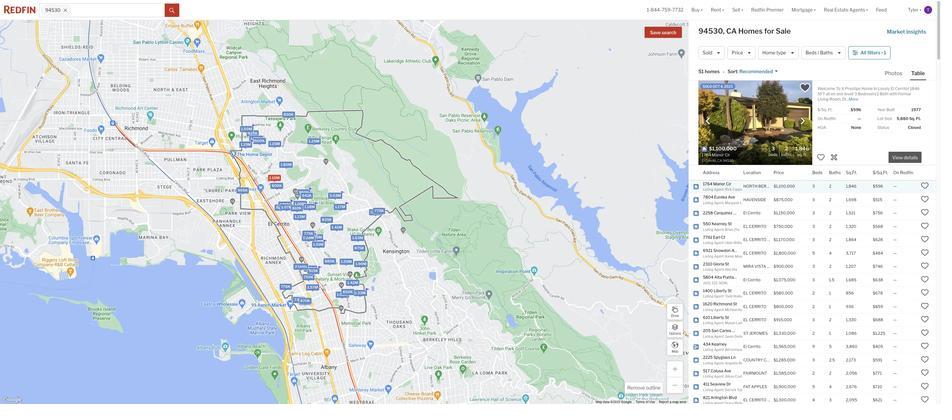 Task type: describe. For each thing, give the bounding box(es) containing it.
— for $1,225
[[894, 331, 897, 336]]

411 seaview dr link
[[703, 382, 738, 388]]

— for $756
[[894, 211, 897, 216]]

1846
[[910, 86, 920, 91]]

2 down '9'
[[813, 371, 815, 376]]

735k
[[294, 298, 304, 303]]

— for $746
[[894, 264, 897, 269]]

favorite this home image for $484
[[921, 249, 929, 257]]

eureka
[[715, 195, 728, 200]]

1,086
[[846, 331, 857, 336]]

search
[[662, 30, 677, 35]]

view details button
[[889, 152, 922, 163]]

2 vertical spatial 4
[[813, 398, 815, 403]]

location button
[[744, 165, 761, 180]]

ave for colusa
[[725, 369, 732, 374]]

agent: for 6921
[[715, 254, 725, 258]]

1,207
[[846, 264, 857, 269]]

2 left 1,698
[[830, 197, 832, 202]]

listing for 1400
[[703, 295, 714, 299]]

1 horizontal spatial price button
[[774, 165, 785, 180]]

sold button
[[699, 46, 725, 59]]

favorite this home image for $1,225
[[921, 329, 929, 337]]

2 inside 2 baths
[[785, 146, 789, 152]]

2 up '9'
[[813, 331, 815, 336]]

details
[[904, 155, 918, 161]]

units
[[298, 265, 307, 269]]

larkins
[[737, 321, 748, 325]]

— for $405
[[894, 345, 897, 350]]

4 for 2,676
[[830, 385, 832, 390]]

— for $688
[[894, 318, 897, 323]]

0 vertical spatial 900k
[[255, 139, 265, 143]]

el cerrito for $915,000
[[744, 318, 767, 323]]

favorite this home image for $596
[[921, 182, 929, 190]]

size
[[885, 116, 893, 121]]

listing for 1620
[[703, 308, 714, 312]]

9096
[[719, 281, 728, 285]]

2 left "1,521"
[[830, 211, 832, 216]]

— for $678
[[894, 291, 897, 296]]

517 colusa ave listing agent: alissa custer fairmount
[[703, 369, 768, 379]]

kearney for st
[[712, 222, 727, 227]]

— for $771
[[894, 371, 897, 376]]

gloria
[[714, 262, 725, 267]]

hughey
[[738, 308, 750, 312]]

favorite this home image for $568
[[921, 222, 929, 230]]

2 cerrito from the top
[[748, 278, 761, 283]]

outline
[[646, 385, 661, 391]]

5 ▾ from the left
[[867, 7, 869, 13]]

listing for 1764
[[703, 188, 714, 192]]

5804 alta punta ave link
[[703, 275, 742, 281]]

st for 550 kearney st
[[728, 222, 732, 227]]

listing for 2225
[[703, 361, 714, 365]]

beds / baths button
[[802, 46, 846, 59]]

$1,565,000
[[774, 345, 796, 350]]

listing for 411
[[703, 388, 714, 392]]

0 vertical spatial on
[[818, 116, 823, 121]]

2 down baths button
[[830, 184, 832, 189]]

1 for 1,086
[[830, 331, 831, 336]]

3 for $1,100,000
[[813, 184, 815, 189]]

cerrito inside 6921 snowdon ave listing agent: karen moss el cerrito
[[750, 251, 767, 256]]

205 san carlos ave link
[[703, 329, 740, 334]]

highl
[[767, 264, 780, 269]]

premier
[[767, 7, 784, 13]]

5 for 2,676
[[813, 385, 815, 390]]

2 vertical spatial baths
[[830, 170, 841, 175]]

el inside 6921 snowdon ave listing agent: karen moss el cerrito
[[744, 251, 749, 256]]

— for $855
[[894, 304, 897, 309]]

— for $628
[[894, 238, 897, 243]]

alissa
[[725, 375, 735, 379]]

beds for beds button
[[813, 170, 823, 175]]

0 horizontal spatial 1.15m
[[241, 142, 251, 147]]

1400
[[703, 289, 713, 293]]

$1,330,000
[[774, 331, 796, 336]]

st for 2310 gloria st
[[725, 262, 729, 267]]

agent: for 610
[[715, 321, 725, 325]]

885k
[[325, 259, 335, 264]]

more link
[[849, 97, 859, 102]]

sq.ft.
[[846, 170, 858, 175]]

previous button image
[[705, 118, 712, 124]]

$855
[[873, 304, 884, 309]]

el inside 434 kearney listing agent: bill grimason el cerrito
[[744, 345, 747, 350]]

▾ for mortgage ▾
[[814, 7, 817, 13]]

1 horizontal spatial on redfin
[[894, 170, 914, 175]]

©2023
[[611, 401, 621, 404]]

home type button
[[759, 46, 799, 59]]

▾ for rent ▾
[[723, 7, 725, 13]]

sq. for 5,880
[[910, 116, 916, 121]]

$1,585,000
[[774, 371, 796, 376]]

517
[[703, 369, 710, 374]]

5 cerrito from the top
[[750, 304, 767, 309]]

1.5
[[830, 278, 835, 283]]

agent: for 1400
[[715, 295, 725, 299]]

1 vertical spatial 5
[[830, 345, 832, 350]]

1 inside button
[[884, 50, 887, 56]]

remove outline button
[[625, 383, 663, 394]]

2 left 1,864
[[830, 238, 832, 243]]

0 horizontal spatial $596
[[851, 107, 862, 112]]

remove 94530 image
[[64, 8, 67, 12]]

alta
[[715, 275, 722, 280]]

1 horizontal spatial $596
[[873, 184, 884, 189]]

real estate agents ▾ button
[[820, 0, 873, 20]]

sold oct 4, 2023
[[703, 85, 733, 89]]

agent: for 1620
[[715, 308, 725, 312]]

— for $591
[[894, 358, 897, 363]]

rent
[[711, 7, 722, 13]]

tyler inside 411 seaview dr listing agent: derrick tyler fat apples
[[737, 388, 745, 392]]

2 units
[[295, 265, 307, 269]]

550 kearney st listing agent: brian zhu
[[703, 222, 740, 232]]

favorite button image
[[800, 82, 811, 93]]

report a map error
[[659, 401, 687, 404]]

2 inside map region
[[295, 265, 297, 269]]

1.29m
[[309, 139, 320, 144]]

2310
[[703, 262, 713, 267]]

rent ▾
[[711, 7, 725, 13]]

ullon
[[725, 241, 733, 245]]

2 left 1,330
[[830, 318, 832, 323]]

— for $621
[[894, 398, 897, 403]]

next button image
[[800, 118, 807, 124]]

baths inside button
[[821, 50, 833, 56]]

1,846 for 1,846
[[846, 184, 857, 189]]

favorite this home image for $628
[[921, 236, 929, 244]]

— for $568
[[894, 224, 897, 229]]

favorite this home image for $591
[[921, 356, 929, 364]]

610
[[703, 315, 711, 320]]

sold
[[703, 50, 713, 56]]

$/sq.
[[818, 107, 828, 112]]

2258 carquinez ave el cerrito
[[703, 211, 761, 216]]

google image
[[2, 396, 23, 405]]

sq. for 1,846
[[798, 152, 803, 157]]

lin
[[740, 201, 745, 205]]

— for $710
[[894, 385, 897, 390]]

$771
[[873, 371, 882, 376]]

1,846 sq. ft.
[[796, 146, 810, 157]]

map region
[[0, 3, 744, 405]]

fairmount
[[744, 371, 768, 376]]

1 el from the top
[[744, 224, 749, 229]]

2 up '1.5'
[[830, 264, 832, 269]]

$1,800,000
[[774, 251, 796, 256]]

michael
[[725, 308, 738, 312]]

st for 1620 richmond st
[[734, 302, 737, 307]]

el down lin
[[744, 211, 747, 216]]

(415)
[[703, 281, 711, 285]]

insights
[[907, 29, 927, 35]]

price inside button
[[732, 50, 743, 56]]

3 for $1,170,000
[[813, 238, 815, 243]]

0 vertical spatial 1.28m
[[303, 236, 314, 240]]

decker
[[735, 335, 746, 339]]

north
[[744, 184, 758, 189]]

listing for 517
[[703, 375, 714, 379]]

0 vertical spatial redfin
[[752, 7, 766, 13]]

0 vertical spatial tyler
[[908, 7, 919, 13]]

9
[[813, 345, 815, 350]]

1 vertical spatial 750k
[[300, 300, 310, 305]]

— up none
[[858, 116, 862, 121]]

year
[[878, 107, 886, 112]]

photos
[[885, 70, 903, 77]]

0 vertical spatial price button
[[728, 46, 756, 59]]

— for $515
[[894, 197, 897, 202]]

favorite this home image for $621
[[921, 396, 929, 404]]

936
[[846, 304, 854, 309]]

welcome to a prestige home in lovely el cerrito! 1846 sft all on one level! 3 bedroom/2 bath with formal living room, di...
[[818, 86, 920, 102]]

richmond
[[714, 302, 733, 307]]

2 left 1,320
[[830, 224, 832, 229]]

94530,
[[699, 27, 725, 35]]

1.90m
[[356, 262, 367, 267]]

3 for $915,000
[[813, 318, 815, 323]]

favorite this home image for $405
[[921, 343, 929, 351]]

sale
[[776, 27, 791, 35]]

st for 610 liberty st
[[725, 315, 729, 320]]

favorite this home image for $771
[[921, 369, 929, 377]]

agents
[[850, 7, 866, 13]]

1.41m
[[332, 225, 342, 230]]

el cerrito for $750,000
[[744, 224, 767, 229]]

1764 manor cir link
[[703, 181, 738, 187]]

map for map
[[672, 350, 679, 354]]

ter
[[776, 358, 783, 363]]

▾ for tyler ▾
[[920, 7, 922, 13]]

3 for $875,000
[[813, 197, 815, 202]]

options
[[669, 332, 681, 336]]

listing for 550
[[703, 228, 714, 232]]

lovely
[[878, 86, 891, 91]]

580k
[[276, 205, 286, 210]]

beds for beds / baths
[[806, 50, 817, 56]]

table button
[[911, 70, 927, 80]]

1-844-759-7732 link
[[647, 7, 684, 13]]

915k
[[309, 269, 318, 274]]

• for all filters • 1
[[882, 50, 883, 56]]

1,330
[[846, 318, 857, 323]]

1,846 for 1,846 sq. ft.
[[796, 146, 810, 152]]

1,320
[[846, 224, 857, 229]]

1-844-759-7732
[[647, 7, 684, 13]]

$800,000
[[774, 304, 794, 309]]

agent: for 517
[[715, 375, 725, 379]]

st inside 1400 liberty st listing agent: todd hodson el cerrito
[[728, 289, 732, 293]]

1977
[[912, 107, 921, 112]]

apples
[[752, 385, 768, 390]]

buy
[[692, 7, 700, 13]]

zhu
[[734, 228, 740, 232]]

1 for 936
[[830, 304, 831, 309]]

all
[[826, 91, 831, 96]]

submit search image
[[169, 8, 175, 13]]



Task type: vqa. For each thing, say whether or not it's contained in the screenshot.


Task type: locate. For each thing, give the bounding box(es) containing it.
baths down x-out this home image
[[830, 170, 841, 175]]

94530
[[45, 7, 60, 13]]

6 ▾ from the left
[[920, 7, 922, 13]]

mortgage ▾ button
[[788, 0, 820, 20]]

agent: down '1400 liberty st' link
[[715, 295, 725, 299]]

4,
[[721, 85, 724, 89]]

3 el from the top
[[744, 251, 749, 256]]

1 vertical spatial on redfin
[[894, 170, 914, 175]]

0 horizontal spatial home
[[763, 50, 776, 56]]

spyglass
[[714, 355, 731, 360]]

agent: inside 1620 richmond st listing agent: michael hughey
[[715, 308, 725, 312]]

7 listing from the top
[[703, 295, 714, 299]]

save search
[[651, 30, 677, 35]]

— right $1,225
[[894, 331, 897, 336]]

x-out this home image
[[831, 154, 839, 161]]

agent: for 1764
[[715, 188, 725, 192]]

10 agent: from the top
[[715, 335, 725, 339]]

ft. down 1977
[[917, 116, 921, 121]]

agent: inside 2310 gloria st listing agent: hon hui
[[715, 268, 725, 272]]

listing inside 434 kearney listing agent: bill grimason el cerrito
[[703, 348, 714, 352]]

2 hills from the top
[[768, 398, 779, 403]]

2 right $800,000
[[813, 304, 815, 309]]

2 favorite this home image from the top
[[921, 222, 929, 230]]

1.00m
[[311, 235, 322, 240]]

beds / baths
[[806, 50, 833, 56]]

0 vertical spatial map
[[672, 350, 679, 354]]

el cerrito
[[744, 224, 767, 229], [744, 304, 767, 309], [744, 318, 767, 323]]

filters
[[868, 50, 881, 56]]

cerrito down havenside
[[748, 211, 761, 216]]

favorite this home image for $746
[[921, 262, 929, 270]]

el cerrito
[[744, 278, 761, 283]]

5804 alta punta ave (415) 322-9096
[[703, 275, 742, 285]]

table
[[912, 70, 925, 77]]

st up hon
[[725, 262, 729, 267]]

redfin premier button
[[748, 0, 788, 20]]

0 horizontal spatial ft.
[[804, 152, 808, 157]]

5 agent: from the top
[[715, 254, 725, 258]]

11 listing from the top
[[703, 348, 714, 352]]

feed button
[[873, 0, 904, 20]]

estate
[[835, 7, 849, 13]]

4 cerrito from the top
[[750, 291, 767, 296]]

3 inside 3 beds
[[772, 146, 775, 152]]

cerrito right willis
[[750, 238, 767, 243]]

agent: for 2225
[[715, 361, 725, 365]]

listing down 2225
[[703, 361, 714, 365]]

2 right 3 beds
[[785, 146, 789, 152]]

6921 snowdon ave listing agent: karen moss el cerrito
[[703, 248, 767, 258]]

825k up 1.08m
[[248, 131, 258, 136]]

1 el cerrito from the top
[[744, 224, 767, 229]]

map button
[[667, 340, 684, 356]]

$900,000
[[774, 264, 794, 269]]

el down decker
[[744, 345, 747, 350]]

$/sq. ft.
[[818, 107, 833, 112]]

1 listing from the top
[[703, 188, 714, 192]]

listing down 7761
[[703, 241, 714, 245]]

0 horizontal spatial 775k
[[304, 232, 314, 236]]

$1,225
[[873, 331, 886, 336]]

1 vertical spatial 850k
[[343, 290, 353, 295]]

agent: for 7761
[[715, 241, 725, 245]]

margaret
[[725, 201, 740, 205]]

el right zhu
[[744, 224, 749, 229]]

el cerrito down hodson
[[744, 304, 767, 309]]

1.07m
[[281, 205, 292, 210]]

baths right 3 beds
[[782, 152, 792, 157]]

2 right $580,000
[[813, 291, 815, 296]]

cerrito
[[750, 224, 767, 229], [750, 238, 767, 243], [750, 251, 767, 256], [750, 291, 767, 296], [750, 304, 767, 309], [750, 318, 767, 323], [750, 398, 767, 403]]

2 left units
[[295, 265, 297, 269]]

favorite button checkbox
[[800, 82, 811, 93]]

0 vertical spatial 750k
[[304, 275, 314, 280]]

0 vertical spatial baths
[[821, 50, 833, 56]]

listing inside 550 kearney st listing agent: brian zhu
[[703, 228, 714, 232]]

listing inside 517 colusa ave listing agent: alissa custer fairmount
[[703, 375, 714, 379]]

5 for 3,717
[[813, 251, 815, 256]]

2225 spyglass ln link
[[703, 355, 738, 361]]

1.28m up the 1.57m
[[305, 267, 316, 271]]

1 vertical spatial 1.28m
[[305, 267, 316, 271]]

redfin left premier
[[752, 7, 766, 13]]

listing down 1620
[[703, 308, 714, 312]]

liberty inside 610 liberty st listing agent: mykah larkins
[[711, 315, 725, 320]]

st up the michael
[[734, 302, 737, 307]]

821
[[703, 396, 710, 400]]

1 vertical spatial baths
[[782, 152, 792, 157]]

derrick
[[725, 388, 737, 392]]

1 horizontal spatial price
[[774, 170, 785, 175]]

ave inside 5804 alta punta ave (415) 322-9096
[[735, 275, 742, 280]]

favorite this home image for $638
[[921, 276, 929, 284]]

listing inside 411 seaview dr listing agent: derrick tyler fat apples
[[703, 388, 714, 392]]

900k
[[255, 139, 265, 143], [299, 190, 309, 195]]

0 vertical spatial $596
[[851, 107, 862, 112]]

1620 richmond st listing agent: michael hughey
[[703, 302, 750, 312]]

hui
[[733, 268, 738, 272]]

listing for 610
[[703, 321, 714, 325]]

0 vertical spatial sq.
[[910, 116, 916, 121]]

0 horizontal spatial 850k
[[284, 112, 294, 117]]

agent: for 7804
[[715, 201, 725, 205]]

2 agent: from the top
[[715, 201, 725, 205]]

listing for 7804
[[703, 201, 714, 205]]

1 vertical spatial kearney
[[712, 342, 727, 347]]

listing inside 205 san carlos ave listing agent: jason decker st jeromes
[[703, 335, 714, 339]]

kearney inside 434 kearney listing agent: bill grimason el cerrito
[[712, 342, 727, 347]]

1 horizontal spatial ft.
[[828, 107, 833, 112]]

map
[[673, 401, 679, 404]]

photo of 1764 manor cir, el cerrito, ca 94530 image
[[699, 81, 813, 165]]

0 vertical spatial 825k
[[248, 131, 258, 136]]

5 el from the top
[[744, 304, 749, 309]]

el down mira
[[744, 278, 747, 283]]

listing for 7761
[[703, 241, 714, 245]]

on inside on redfin button
[[894, 170, 900, 175]]

0 vertical spatial 5
[[813, 251, 815, 256]]

liberty inside 1400 liberty st listing agent: todd hodson el cerrito
[[714, 289, 727, 293]]

0 horizontal spatial sq.
[[798, 152, 803, 157]]

1.63m
[[352, 236, 363, 241]]

carquinez
[[714, 211, 733, 216]]

750k down 915k
[[304, 275, 314, 280]]

— right $405
[[894, 345, 897, 350]]

map for map data ©2023 google
[[596, 401, 603, 404]]

1 vertical spatial •
[[723, 69, 725, 75]]

1 agent: from the top
[[715, 188, 725, 192]]

home up bedroom/2
[[862, 86, 873, 91]]

listing inside 1400 liberty st listing agent: todd hodson el cerrito
[[703, 295, 714, 299]]

agent: inside 610 liberty st listing agent: mykah larkins
[[715, 321, 725, 325]]

ave inside '7804 eureka ave listing agent: margaret lin havenside'
[[728, 195, 735, 200]]

agent: inside 517 colusa ave listing agent: alissa custer fairmount
[[715, 375, 725, 379]]

heading
[[702, 146, 756, 163]]

3 el cerrito from the top
[[744, 318, 767, 323]]

0 vertical spatial 775k
[[375, 209, 384, 213]]

2 listing from the top
[[703, 201, 714, 205]]

mortgage ▾ button
[[792, 0, 817, 20]]

3 ▾ from the left
[[742, 7, 744, 13]]

agent: down "2225 spyglass ln" link
[[715, 361, 725, 365]]

agent: inside '7804 eureka ave listing agent: margaret lin havenside'
[[715, 201, 725, 205]]

favorite this home image for $855
[[921, 303, 929, 310]]

st inside 550 kearney st listing agent: brian zhu
[[728, 222, 732, 227]]

liberty right '610'
[[711, 315, 725, 320]]

agent: for 2310
[[715, 268, 725, 272]]

2 horizontal spatial redfin
[[901, 170, 914, 175]]

$710
[[873, 385, 883, 390]]

liberty for 1400
[[714, 289, 727, 293]]

1 vertical spatial 775k
[[304, 232, 314, 236]]

3 for $1,150,000
[[813, 211, 815, 216]]

3 cerrito from the top
[[750, 251, 767, 256]]

4 favorite this home image from the top
[[921, 276, 929, 284]]

1 for 856
[[830, 291, 831, 296]]

1 horizontal spatial map
[[672, 350, 679, 354]]

home type
[[763, 50, 787, 56]]

cerrito left $800,000
[[750, 304, 767, 309]]

agent: down 1764 manor cir link
[[715, 188, 725, 192]]

agent: inside 411 seaview dr listing agent: derrick tyler fat apples
[[715, 388, 725, 392]]

▾ for buy ▾
[[701, 7, 703, 13]]

listing down '550'
[[703, 228, 714, 232]]

$1,300,000
[[774, 398, 796, 403]]

0 horizontal spatial 1,846
[[796, 146, 810, 152]]

kearney inside 550 kearney st listing agent: brian zhu
[[712, 222, 727, 227]]

agent: inside 2225 spyglass ln listing agent: angelito raymundo
[[715, 361, 725, 365]]

prestige
[[846, 86, 861, 91]]

agent: down 434 kearney link
[[715, 348, 725, 352]]

kearney for listing
[[712, 342, 727, 347]]

14 listing from the top
[[703, 388, 714, 392]]

— for $638
[[894, 278, 897, 283]]

1 horizontal spatial 900k
[[299, 190, 309, 195]]

ft. right 2 baths
[[804, 152, 808, 157]]

$596 up the $515
[[873, 184, 884, 189]]

el up with
[[891, 86, 895, 91]]

1 vertical spatial $596
[[873, 184, 884, 189]]

1.17m
[[335, 205, 345, 209]]

on redfin button
[[894, 165, 914, 180]]

▾ left "user photo"
[[920, 7, 922, 13]]

lot size
[[878, 116, 893, 121]]

1 cerrito from the top
[[750, 224, 767, 229]]

capps
[[733, 188, 743, 192]]

el cerrito for $800,000
[[744, 304, 767, 309]]

2 vertical spatial beds
[[813, 170, 823, 175]]

favorite this home image for $688
[[921, 316, 929, 324]]

2 el from the top
[[744, 238, 749, 243]]

one
[[837, 91, 844, 96]]

4 el from the top
[[744, 291, 749, 296]]

2 vertical spatial el cerrito
[[744, 318, 767, 323]]

beds left 2 baths
[[769, 152, 778, 157]]

• left sort
[[723, 69, 725, 75]]

7 agent: from the top
[[715, 295, 725, 299]]

1 vertical spatial liberty
[[711, 315, 725, 320]]

favorite this home image for $756
[[921, 209, 929, 217]]

1 vertical spatial 4
[[830, 385, 832, 390]]

favorite this home image for $678
[[921, 289, 929, 297]]

listing inside '7804 eureka ave listing agent: margaret lin havenside'
[[703, 201, 714, 205]]

agent: inside 1764 manor cir listing agent: rick capps north berkeley
[[715, 188, 725, 192]]

1 horizontal spatial sq.
[[910, 116, 916, 121]]

ft. for 1,846
[[804, 152, 808, 157]]

el inside 1400 liberty st listing agent: todd hodson el cerrito
[[744, 291, 749, 296]]

—
[[858, 116, 862, 121], [894, 184, 897, 189], [894, 197, 897, 202], [894, 211, 897, 216], [894, 224, 897, 229], [894, 238, 897, 243], [894, 251, 897, 256], [894, 264, 897, 269], [894, 278, 897, 283], [894, 291, 897, 296], [894, 304, 897, 309], [894, 318, 897, 323], [894, 331, 897, 336], [894, 345, 897, 350], [894, 358, 897, 363], [894, 371, 897, 376], [894, 385, 897, 390], [894, 398, 897, 403]]

tyler
[[908, 7, 919, 13], [737, 388, 745, 392]]

todd
[[725, 295, 733, 299]]

ft. right $/sq.
[[828, 107, 833, 112]]

3 listing from the top
[[703, 228, 714, 232]]

google
[[622, 401, 632, 404]]

tyler right derrick
[[737, 388, 745, 392]]

5 right $1,900,000
[[813, 385, 815, 390]]

1 vertical spatial sq.
[[798, 152, 803, 157]]

0 vertical spatial home
[[763, 50, 776, 56]]

$875,000
[[774, 197, 793, 202]]

1 horizontal spatial 1,846
[[846, 184, 857, 189]]

None search field
[[71, 4, 165, 17]]

ave for carquinez
[[734, 211, 741, 216]]

810k
[[292, 206, 302, 211]]

1 hills from the top
[[768, 238, 779, 243]]

1 down '1.5'
[[830, 291, 831, 296]]

recommended button
[[739, 68, 779, 75]]

1 vertical spatial price button
[[774, 165, 785, 180]]

st inside 1620 richmond st listing agent: michael hughey
[[734, 302, 737, 307]]

agent: down 205 san carlos ave 'link'
[[715, 335, 725, 339]]

agent: inside 205 san carlos ave listing agent: jason decker st jeromes
[[715, 335, 725, 339]]

0 vertical spatial on redfin
[[818, 116, 837, 121]]

ct
[[721, 235, 726, 240]]

on redfin down $/sq. ft.
[[818, 116, 837, 121]]

favorite this home image for $515
[[921, 195, 929, 203]]

2 vertical spatial 5
[[813, 385, 815, 390]]

baths right /
[[821, 50, 833, 56]]

942k
[[302, 193, 312, 198]]

beds left baths button
[[813, 170, 823, 175]]

1 vertical spatial 825k
[[322, 218, 332, 222]]

listing down 1764
[[703, 188, 714, 192]]

on redfin down 'view details'
[[894, 170, 914, 175]]

— right $678
[[894, 291, 897, 296]]

13 agent: from the top
[[715, 375, 725, 379]]

610 liberty st link
[[703, 315, 738, 321]]

0 horizontal spatial on
[[818, 116, 823, 121]]

7 el from the top
[[744, 398, 749, 403]]

1.57m
[[307, 286, 318, 290]]

4 right "$1,300,000"
[[813, 398, 815, 403]]

0 vertical spatial •
[[882, 50, 883, 56]]

listing inside 7761 earl ct listing agent: ullon willis el cerrito hills
[[703, 241, 714, 245]]

agent: down 2310 gloria st link
[[715, 268, 725, 272]]

1 vertical spatial hills
[[768, 398, 779, 403]]

3 inside welcome to a prestige home in lovely el cerrito! 1846 sft all on one level! 3 bedroom/2 bath with formal living room, di...
[[855, 91, 858, 96]]

6 favorite this home image from the top
[[921, 343, 929, 351]]

sq. right 2 baths
[[798, 152, 803, 157]]

7 favorite this home image from the top
[[921, 396, 929, 404]]

1 favorite this home image from the top
[[921, 209, 929, 217]]

— right $621
[[894, 398, 897, 403]]

agent: for 550
[[715, 228, 725, 232]]

colusa
[[711, 369, 724, 374]]

— right '$591'
[[894, 358, 897, 363]]

2 vertical spatial cerrito
[[748, 345, 761, 350]]

ft. inside 1,846 sq. ft.
[[804, 152, 808, 157]]

3 cerrito from the top
[[748, 345, 761, 350]]

3 for $1,075,000
[[813, 278, 815, 283]]

0 vertical spatial 1,846
[[796, 146, 810, 152]]

750k down the 1.57m
[[300, 300, 310, 305]]

6 listing from the top
[[703, 268, 714, 272]]

10 listing from the top
[[703, 335, 714, 339]]

• inside "51 homes •"
[[723, 69, 725, 75]]

save
[[651, 30, 661, 35]]

11 agent: from the top
[[715, 348, 725, 352]]

1 vertical spatial 900k
[[299, 190, 309, 195]]

0 horizontal spatial price button
[[728, 46, 756, 59]]

price up :
[[732, 50, 743, 56]]

— right $638
[[894, 278, 897, 283]]

5 right $1,800,000
[[813, 251, 815, 256]]

— for $596
[[894, 184, 897, 189]]

listing down 7804
[[703, 201, 714, 205]]

agent: inside 434 kearney listing agent: bill grimason el cerrito
[[715, 348, 725, 352]]

0 horizontal spatial •
[[723, 69, 725, 75]]

cerrito inside 7761 earl ct listing agent: ullon willis el cerrito hills
[[750, 238, 767, 243]]

terms of use
[[636, 401, 655, 404]]

redfin down $/sq. ft.
[[824, 116, 837, 121]]

$515
[[873, 197, 883, 202]]

oct
[[713, 85, 720, 89]]

5,880
[[897, 116, 909, 121]]

ave inside 517 colusa ave listing agent: alissa custer fairmount
[[725, 369, 732, 374]]

st up brian
[[728, 222, 732, 227]]

1 vertical spatial tyler
[[737, 388, 745, 392]]

▾ right buy
[[701, 7, 703, 13]]

3 for $900,000
[[813, 264, 815, 269]]

listing down 517
[[703, 375, 714, 379]]

2 down 2.5
[[830, 371, 832, 376]]

2310 gloria st listing agent: hon hui
[[703, 262, 738, 272]]

4 listing from the top
[[703, 241, 714, 245]]

6921
[[703, 248, 713, 253]]

listing inside 2310 gloria st listing agent: hon hui
[[703, 268, 714, 272]]

home left "type"
[[763, 50, 776, 56]]

2 vertical spatial ft.
[[804, 152, 808, 157]]

0 vertical spatial el cerrito
[[744, 224, 767, 229]]

favorite this home image for $710
[[921, 383, 929, 391]]

agent: inside 1400 liberty st listing agent: todd hodson el cerrito
[[715, 295, 725, 299]]

8 agent: from the top
[[715, 308, 725, 312]]

0 horizontal spatial 900k
[[255, 139, 265, 143]]

cerrito down mira
[[748, 278, 761, 283]]

ave for eureka
[[728, 195, 735, 200]]

1.42m
[[348, 281, 358, 285]]

1 right filters
[[884, 50, 887, 56]]

0 horizontal spatial redfin
[[752, 7, 766, 13]]

sq.
[[910, 116, 916, 121], [798, 152, 803, 157]]

price up $1,100,000
[[774, 170, 785, 175]]

listing for 6921
[[703, 254, 714, 258]]

cerrito down apples
[[750, 398, 767, 403]]

feed
[[877, 7, 887, 13]]

agent: inside 550 kearney st listing agent: brian zhu
[[715, 228, 725, 232]]

sq. inside 1,846 sq. ft.
[[798, 152, 803, 157]]

ave inside 205 san carlos ave listing agent: jason decker st jeromes
[[733, 329, 740, 334]]

1 vertical spatial map
[[596, 401, 603, 404]]

hills down $1,900,000
[[768, 398, 779, 403]]

map inside button
[[672, 350, 679, 354]]

$1,285,000
[[774, 358, 796, 363]]

liberty for 610
[[711, 315, 725, 320]]

home inside button
[[763, 50, 776, 56]]

listing down 1400
[[703, 295, 714, 299]]

0 vertical spatial hills
[[768, 238, 779, 243]]

1 ▾ from the left
[[701, 7, 703, 13]]

4 for 3,717
[[830, 251, 832, 256]]

1 horizontal spatial 850k
[[343, 290, 353, 295]]

12 listing from the top
[[703, 361, 714, 365]]

kearney up bill
[[712, 342, 727, 347]]

raymundo
[[739, 361, 756, 365]]

2258
[[703, 211, 713, 216]]

listing inside 2225 spyglass ln listing agent: angelito raymundo
[[703, 361, 714, 365]]

6 agent: from the top
[[715, 268, 725, 272]]

0 horizontal spatial on redfin
[[818, 116, 837, 121]]

— right $710
[[894, 385, 897, 390]]

st up todd
[[728, 289, 732, 293]]

2 el cerrito from the top
[[744, 304, 767, 309]]

1 vertical spatial ft.
[[917, 116, 921, 121]]

st inside 2310 gloria st listing agent: hon hui
[[725, 262, 729, 267]]

— right $756
[[894, 211, 897, 216]]

beds button
[[813, 165, 823, 180]]

— right the $515
[[894, 197, 897, 202]]

3,717
[[846, 251, 856, 256]]

photos button
[[884, 70, 911, 80]]

0 horizontal spatial map
[[596, 401, 603, 404]]

1 vertical spatial price
[[774, 170, 785, 175]]

0 vertical spatial 4
[[830, 251, 832, 256]]

st
[[728, 222, 732, 227], [725, 262, 729, 267], [728, 289, 732, 293], [734, 302, 737, 307], [725, 315, 729, 320]]

1 horizontal spatial 1.15m
[[270, 142, 280, 146]]

7 cerrito from the top
[[750, 398, 767, 403]]

sort
[[728, 69, 738, 74]]

1 horizontal spatial 775k
[[375, 209, 384, 213]]

agent: inside 7761 earl ct listing agent: ullon willis el cerrito hills
[[715, 241, 725, 245]]

0 vertical spatial 850k
[[284, 112, 294, 117]]

9 listing from the top
[[703, 321, 714, 325]]

$621
[[873, 398, 883, 403]]

cerrito up country
[[748, 345, 761, 350]]

tyler left "user photo"
[[908, 7, 919, 13]]

1 vertical spatial cerrito
[[748, 278, 761, 283]]

5 favorite this home image from the top
[[921, 329, 929, 337]]

0 vertical spatial price
[[732, 50, 743, 56]]

$/sq.ft.
[[873, 170, 889, 175]]

— for $484
[[894, 251, 897, 256]]

listing down '610'
[[703, 321, 714, 325]]

cerrito right zhu
[[750, 224, 767, 229]]

$/sq.ft. button
[[873, 165, 889, 180]]

9 agent: from the top
[[715, 321, 725, 325]]

1 left 936
[[830, 304, 831, 309]]

1 horizontal spatial 825k
[[322, 218, 332, 222]]

• inside button
[[882, 50, 883, 56]]

use
[[650, 401, 655, 404]]

agent: down 517 colusa ave link
[[715, 375, 725, 379]]

mykah
[[725, 321, 736, 325]]

2 ▾ from the left
[[723, 7, 725, 13]]

4 agent: from the top
[[715, 241, 725, 245]]

listing inside 610 liberty st listing agent: mykah larkins
[[703, 321, 714, 325]]

cerrito inside 1400 liberty st listing agent: todd hodson el cerrito
[[750, 291, 767, 296]]

ave inside 6921 snowdon ave listing agent: karen moss el cerrito
[[732, 248, 739, 253]]

listing inside 1620 richmond st listing agent: michael hughey
[[703, 308, 714, 312]]

1 horizontal spatial home
[[862, 86, 873, 91]]

listing
[[703, 188, 714, 192], [703, 201, 714, 205], [703, 228, 714, 232], [703, 241, 714, 245], [703, 254, 714, 258], [703, 268, 714, 272], [703, 295, 714, 299], [703, 308, 714, 312], [703, 321, 714, 325], [703, 335, 714, 339], [703, 348, 714, 352], [703, 361, 714, 365], [703, 375, 714, 379], [703, 388, 714, 392]]

ave up margaret
[[728, 195, 735, 200]]

view details link
[[889, 151, 922, 163]]

5 up 2.5
[[830, 345, 832, 350]]

1,846 right 2 baths
[[796, 146, 810, 152]]

— right $746 on the bottom of the page
[[894, 264, 897, 269]]

2 cerrito from the top
[[750, 238, 767, 243]]

1 vertical spatial on
[[894, 170, 900, 175]]

agent: down 6921 snowdon ave link
[[715, 254, 725, 258]]

home inside welcome to a prestige home in lovely el cerrito! 1846 sft all on one level! 3 bedroom/2 bath with formal living room, di...
[[862, 86, 873, 91]]

el inside welcome to a prestige home in lovely el cerrito! 1846 sft all on one level! 3 bedroom/2 bath with formal living room, di...
[[891, 86, 895, 91]]

▾ right agents
[[867, 7, 869, 13]]

ave for snowdon
[[732, 248, 739, 253]]

1 horizontal spatial on
[[894, 170, 900, 175]]

1 horizontal spatial redfin
[[824, 116, 837, 121]]

address button
[[703, 165, 720, 180]]

listing down "6921"
[[703, 254, 714, 258]]

2 horizontal spatial ft.
[[917, 116, 921, 121]]

0 vertical spatial ft.
[[828, 107, 833, 112]]

beds left /
[[806, 50, 817, 56]]

6 cerrito from the top
[[750, 318, 767, 323]]

▾ for sell ▾
[[742, 7, 744, 13]]

12 agent: from the top
[[715, 361, 725, 365]]

1 vertical spatial el cerrito
[[744, 304, 767, 309]]

0 horizontal spatial tyler
[[737, 388, 745, 392]]

3 agent: from the top
[[715, 228, 725, 232]]

ave up alissa
[[725, 369, 732, 374]]

6 el from the top
[[744, 318, 749, 323]]

— right $771
[[894, 371, 897, 376]]

2 baths
[[782, 146, 792, 157]]

• for 51 homes •
[[723, 69, 725, 75]]

0 vertical spatial kearney
[[712, 222, 727, 227]]

13 listing from the top
[[703, 375, 714, 379]]

3 for $750,000
[[813, 224, 815, 229]]

cerrito inside 434 kearney listing agent: bill grimason el cerrito
[[748, 345, 761, 350]]

0 vertical spatial liberty
[[714, 289, 727, 293]]

save search button
[[645, 27, 682, 38]]

agent: for 411
[[715, 388, 725, 392]]

agent: inside 6921 snowdon ave listing agent: karen moss el cerrito
[[715, 254, 725, 258]]

2 vertical spatial redfin
[[901, 170, 914, 175]]

1 vertical spatial beds
[[769, 152, 778, 157]]

14 agent: from the top
[[715, 388, 725, 392]]

on down view
[[894, 170, 900, 175]]

8 listing from the top
[[703, 308, 714, 312]]

1 vertical spatial 1,846
[[846, 184, 857, 189]]

beds inside button
[[806, 50, 817, 56]]

5 listing from the top
[[703, 254, 714, 258]]

1 horizontal spatial •
[[882, 50, 883, 56]]

1 cerrito from the top
[[748, 211, 761, 216]]

listing for 2310
[[703, 268, 714, 272]]

favorite this home image
[[817, 154, 825, 161], [921, 182, 929, 190], [921, 195, 929, 203], [921, 236, 929, 244], [921, 262, 929, 270], [921, 289, 929, 297], [921, 303, 929, 310], [921, 316, 929, 324], [921, 356, 929, 364], [921, 369, 929, 377], [921, 383, 929, 391]]

1.59m
[[341, 260, 352, 264]]

cerrito up jeromes
[[750, 318, 767, 323]]

4 ▾ from the left
[[814, 7, 817, 13]]

listing inside 1764 manor cir listing agent: rick capps north berkeley
[[703, 188, 714, 192]]

759-
[[662, 7, 673, 13]]

1400 liberty st link
[[703, 289, 738, 294]]

favorite this home image
[[921, 209, 929, 217], [921, 222, 929, 230], [921, 249, 929, 257], [921, 276, 929, 284], [921, 329, 929, 337], [921, 343, 929, 351], [921, 396, 929, 404]]

di...
[[843, 97, 849, 102]]

1 vertical spatial redfin
[[824, 116, 837, 121]]

1 vertical spatial home
[[862, 86, 873, 91]]

hills inside 7761 earl ct listing agent: ullon willis el cerrito hills
[[768, 238, 779, 243]]

el inside 7761 earl ct listing agent: ullon willis el cerrito hills
[[744, 238, 749, 243]]

0 horizontal spatial price
[[732, 50, 743, 56]]

0 vertical spatial cerrito
[[748, 211, 761, 216]]

el down hodson
[[744, 304, 749, 309]]

0 vertical spatial beds
[[806, 50, 817, 56]]

user photo image
[[925, 6, 933, 14]]

st inside 610 liberty st listing agent: mykah larkins
[[725, 315, 729, 320]]

listing inside 6921 snowdon ave listing agent: karen moss el cerrito
[[703, 254, 714, 258]]

ave up the moss
[[732, 248, 739, 253]]

0 horizontal spatial 825k
[[248, 131, 258, 136]]

3 for $1,285,000
[[813, 358, 815, 363]]

2,056
[[846, 371, 858, 376]]

error
[[680, 401, 687, 404]]

3 favorite this home image from the top
[[921, 249, 929, 257]]

view details
[[893, 155, 918, 161]]

ft. for 5,880
[[917, 116, 921, 121]]



